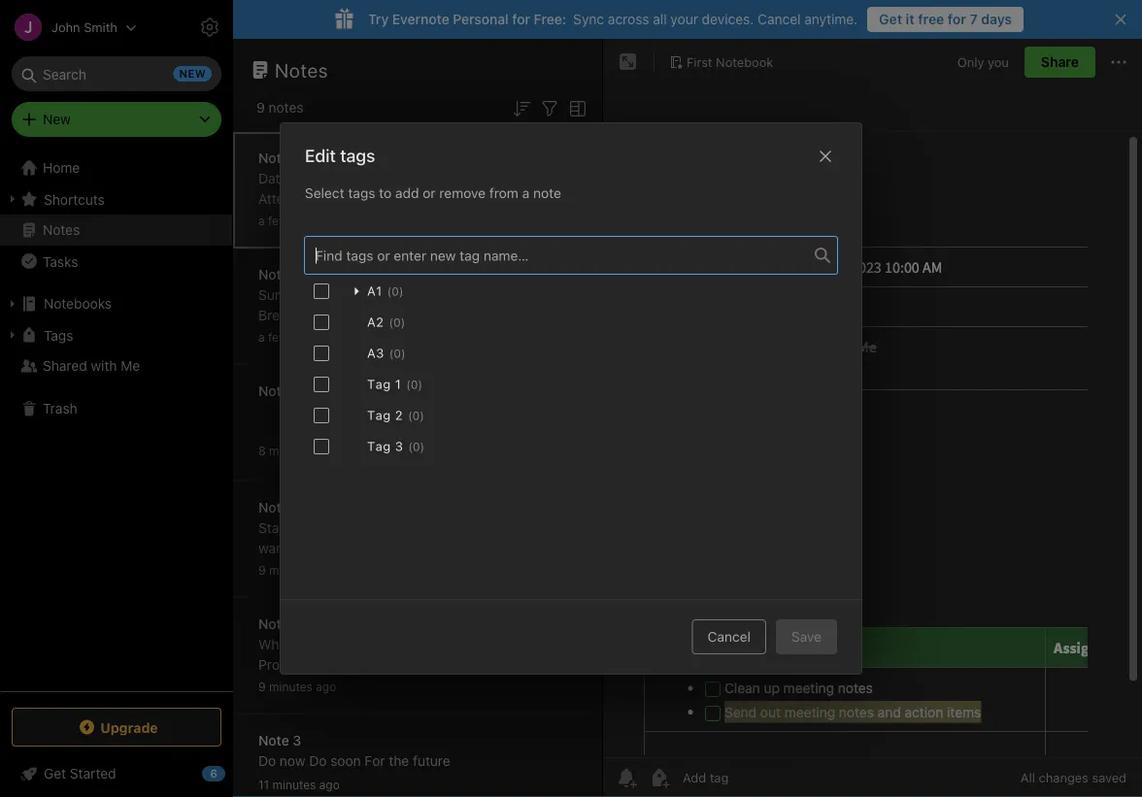 Task type: vqa. For each thing, say whether or not it's contained in the screenshot.
'Get' for Get it free for 7 days
no



Task type: describe. For each thing, give the bounding box(es) containing it.
remove
[[439, 185, 486, 201]]

ago right one on the left bottom of page
[[316, 564, 336, 577]]

shared
[[43, 358, 87, 374]]

with
[[91, 358, 117, 374]]

the inside note 5 start (and finish) all the books you've been wanting to read and keep your ideas about them all in one place. tip: if you're reading a physical book, take pictu...
[[385, 520, 405, 536]]

a2
[[367, 315, 384, 329]]

2 inside tag 2 "row"
[[395, 408, 403, 422]]

tag 3 row
[[304, 431, 838, 462]]

saturday
[[405, 328, 460, 344]]

( inside tag 2 ( 0 )
[[408, 409, 412, 422]]

note 5 start (and finish) all the books you've been wanting to read and keep your ideas about them all in one place. tip: if you're reading a physical book, take pictu...
[[258, 500, 560, 597]]

project up i
[[364, 637, 408, 653]]

a down the sunday at left
[[258, 331, 265, 344]]

days
[[981, 11, 1012, 27]]

free:
[[534, 11, 566, 27]]

am
[[449, 170, 470, 186]]

action
[[403, 232, 441, 248]]

tree containing home
[[0, 152, 233, 690]]

all
[[1021, 771, 1035, 785]]

reading
[[441, 561, 488, 577]]

0 inside a1 ( 0 )
[[392, 285, 399, 298]]

Select1863 checkbox
[[314, 377, 329, 392]]

notes inside the date & time 11/21/2023 10:00 am goal attendees me agenda notes action items assignee status clean up meeting notes send out meeting notes and action items
[[400, 191, 437, 207]]

from
[[489, 185, 518, 201]]

tags for edit
[[340, 145, 375, 166]]

cancel inside button
[[707, 629, 751, 645]]

1 horizontal spatial notes
[[275, 58, 328, 81]]

add tag image
[[648, 766, 671, 790]]

project down the sunday at left
[[258, 328, 303, 344]]

for for 7
[[948, 11, 966, 27]]

keep
[[386, 540, 417, 556]]

note for note 8
[[258, 267, 289, 283]]

tasks button
[[0, 246, 232, 277]]

thursday
[[459, 307, 518, 323]]

try evernote personal for free: sync across all your devices. cancel anytime.
[[368, 11, 858, 27]]

sync
[[573, 11, 604, 27]]

2 horizontal spatial all
[[653, 11, 667, 27]]

first
[[687, 54, 712, 69]]

all changes saved
[[1021, 771, 1126, 785]]

note for note 3
[[258, 733, 289, 749]]

a3
[[367, 346, 384, 360]]

upgrade button
[[12, 708, 221, 747]]

7 inside button
[[970, 11, 978, 27]]

notes link
[[0, 215, 232, 246]]

items
[[485, 191, 519, 207]]

( inside tag 1 ( 0 )
[[406, 378, 411, 391]]

a2 row
[[304, 307, 838, 338]]

ago inside note 4 what went well? project 1 what didn't go well? project 2 what can i improve on? project3 9 minutes ago
[[316, 680, 336, 694]]

tuesday
[[505, 287, 557, 303]]

1 vertical spatial appointment
[[375, 307, 455, 323]]

1 do from the left
[[258, 753, 276, 769]]

notebook
[[716, 54, 773, 69]]

start
[[258, 520, 289, 536]]

Select1860 checkbox
[[314, 284, 329, 299]]

physical
[[503, 561, 554, 577]]

personal
[[453, 11, 509, 27]]

project down went
[[258, 657, 303, 673]]

note for note 7
[[258, 383, 289, 399]]

(and
[[293, 520, 321, 536]]

11/21/2023
[[339, 170, 407, 186]]

tag 1 ( 0 )
[[367, 377, 422, 391]]

) inside a1 ( 0 )
[[399, 285, 403, 298]]

3 for tag 3 ( 0 )
[[395, 439, 403, 454]]

note
[[533, 185, 561, 201]]

up
[[402, 211, 418, 227]]

row group inside select tags to add or remove from a note element
[[304, 276, 838, 462]]

0 horizontal spatial all
[[258, 561, 272, 577]]

select
[[305, 185, 344, 201]]

shared with me link
[[0, 351, 232, 382]]

ago down soon
[[319, 778, 340, 792]]

minutes left select1865 checkbox
[[269, 444, 313, 458]]

0 horizontal spatial notes
[[269, 100, 304, 116]]

for for free:
[[512, 11, 530, 27]]

note 3
[[258, 733, 301, 749]]

you're
[[398, 561, 437, 577]]

books
[[409, 520, 447, 536]]

new button
[[12, 102, 221, 137]]

3 for note 3
[[293, 733, 301, 749]]

1 inside note 4 what went well? project 1 what didn't go well? project 2 what can i improve on? project3 9 minutes ago
[[412, 637, 418, 653]]

and inside note 5 start (and finish) all the books you've been wanting to read and keep your ideas about them all in one place. tip: if you're reading a physical book, take pictu...
[[359, 540, 383, 556]]

10:00
[[410, 170, 446, 186]]

get
[[879, 11, 902, 27]]

0 vertical spatial appointment
[[309, 287, 389, 303]]

1 vertical spatial me
[[121, 358, 140, 374]]

( inside a2 ( 0 )
[[389, 316, 393, 329]]

trash link
[[0, 393, 232, 424]]

shortcuts button
[[0, 184, 232, 215]]

shortcuts
[[44, 191, 105, 207]]

and inside the date & time 11/21/2023 10:00 am goal attendees me agenda notes action items assignee status clean up meeting notes send out meeting notes and action items
[[376, 232, 399, 248]]

went
[[295, 637, 325, 653]]

) inside tag 2 ( 0 )
[[420, 409, 424, 422]]

9 inside note 4 what went well? project 1 what didn't go well? project 2 what can i improve on? project3 9 minutes ago
[[258, 680, 266, 694]]

a1 row
[[304, 276, 838, 307]]

2 inside note 4 what went well? project 1 what didn't go well? project 2 what can i improve on? project3 9 minutes ago
[[306, 657, 314, 673]]

) inside a2 ( 0 )
[[401, 316, 405, 329]]

first notebook
[[687, 54, 773, 69]]

share
[[1041, 54, 1079, 70]]

5
[[293, 500, 301, 516]]

a1
[[367, 284, 382, 298]]

1 horizontal spatial what
[[318, 657, 351, 673]]

a2 ( 0 )
[[367, 315, 405, 329]]

1 vertical spatial break
[[464, 328, 500, 344]]

ago left clean
[[338, 214, 358, 228]]

sunday appointment monday project 1 tuesday break wednesday appointment thursday project 2 friday task 3 saturday break
[[258, 287, 557, 344]]

home
[[43, 160, 80, 176]]

out
[[258, 232, 279, 248]]

2 horizontal spatial notes
[[476, 211, 511, 227]]

do now do soon for the future
[[258, 753, 450, 769]]

few for wednesday
[[268, 331, 288, 344]]

0 vertical spatial cancel
[[758, 11, 801, 27]]

saved
[[1092, 771, 1126, 785]]

few for attendees
[[268, 214, 288, 228]]

note window element
[[603, 39, 1142, 797]]

sunday
[[258, 287, 305, 303]]

future
[[413, 753, 450, 769]]

2 well? from the left
[[518, 637, 549, 653]]

project up thursday
[[447, 287, 491, 303]]

me inside the date & time 11/21/2023 10:00 am goal attendees me agenda notes action items assignee status clean up meeting notes send out meeting notes and action items
[[326, 191, 345, 207]]

changes
[[1039, 771, 1088, 785]]

4
[[293, 616, 302, 632]]

items
[[445, 232, 479, 248]]

note for note 9
[[258, 150, 289, 166]]

minutes down select1861 option
[[291, 331, 334, 344]]

) inside tag 1 ( 0 )
[[418, 378, 422, 391]]

ago down wednesday
[[338, 331, 358, 344]]

2 horizontal spatial what
[[422, 637, 455, 653]]

devices.
[[702, 11, 754, 27]]

select tags to add or remove from a note element
[[281, 220, 861, 599]]

&
[[291, 170, 301, 186]]

a left the note
[[522, 185, 530, 201]]

) inside a3 ( 0 )
[[401, 347, 405, 360]]

Search text field
[[25, 56, 208, 91]]

a1 ( 0 )
[[367, 284, 403, 298]]

soon
[[330, 753, 361, 769]]

them
[[528, 540, 560, 556]]

8 minutes ago
[[258, 444, 336, 458]]

add a reminder image
[[615, 766, 638, 790]]

a inside note 5 start (and finish) all the books you've been wanting to read and keep your ideas about them all in one place. tip: if you're reading a physical book, take pictu...
[[492, 561, 499, 577]]

9 minutes ago
[[258, 564, 336, 577]]

1 inside sunday appointment monday project 1 tuesday break wednesday appointment thursday project 2 friday task 3 saturday break
[[495, 287, 501, 303]]

3 inside sunday appointment monday project 1 tuesday break wednesday appointment thursday project 2 friday task 3 saturday break
[[393, 328, 401, 344]]

select tags to add or remove from a note
[[305, 185, 561, 201]]

Select1861 checkbox
[[314, 315, 329, 330]]

0 horizontal spatial what
[[258, 637, 291, 653]]

only
[[957, 55, 984, 69]]

place.
[[318, 561, 355, 577]]

notebooks link
[[0, 288, 232, 319]]

save button
[[776, 620, 837, 655]]



Task type: locate. For each thing, give the bounding box(es) containing it.
0 vertical spatial tags
[[340, 145, 375, 166]]

0 vertical spatial notes
[[269, 100, 304, 116]]

1 vertical spatial few
[[268, 331, 288, 344]]

7
[[970, 11, 978, 27], [293, 383, 300, 399]]

0 vertical spatial all
[[653, 11, 667, 27]]

improve
[[388, 657, 438, 673]]

trash
[[43, 401, 77, 417]]

(
[[387, 285, 392, 298], [389, 316, 393, 329], [389, 347, 394, 360], [406, 378, 411, 391], [408, 409, 412, 422], [408, 440, 413, 454]]

what left went
[[258, 637, 291, 653]]

note left '4'
[[258, 616, 289, 632]]

1 horizontal spatial cancel
[[758, 11, 801, 27]]

go
[[498, 637, 514, 653]]

2 vertical spatial 3
[[293, 733, 301, 749]]

0 inside tag 3 ( 0 )
[[413, 440, 420, 454]]

2 up select1862 checkbox
[[306, 328, 314, 344]]

or
[[423, 185, 436, 201]]

tip:
[[359, 561, 383, 577]]

0 up tag 3 ( 0 )
[[412, 409, 420, 422]]

note 4 what went well? project 1 what didn't go well? project 2 what can i improve on? project3 9 minutes ago
[[258, 616, 549, 694]]

appointment
[[309, 287, 389, 303], [375, 307, 455, 323]]

0 inside tag 1 ( 0 )
[[411, 378, 418, 391]]

1 vertical spatial 1
[[395, 377, 401, 391]]

1 horizontal spatial notes
[[337, 232, 372, 248]]

finish)
[[325, 520, 364, 536]]

notebooks
[[44, 296, 112, 312]]

meeting down action
[[422, 211, 473, 227]]

tag inside "row"
[[367, 408, 391, 422]]

for inside button
[[948, 11, 966, 27]]

1 vertical spatial and
[[359, 540, 383, 556]]

0 vertical spatial break
[[258, 307, 294, 323]]

3 down tag 2 ( 0 )
[[395, 439, 403, 454]]

1 vertical spatial 8
[[258, 444, 266, 458]]

1 inside row
[[395, 377, 401, 391]]

attendees
[[258, 191, 322, 207]]

tag down a3
[[367, 377, 391, 391]]

new
[[43, 111, 71, 127]]

minutes inside note 4 what went well? project 1 what didn't go well? project 2 what can i improve on? project3 9 minutes ago
[[269, 680, 313, 694]]

note left the "select1863" checkbox
[[258, 383, 289, 399]]

1 vertical spatial tag
[[367, 408, 391, 422]]

note inside note 4 what went well? project 1 what didn't go well? project 2 what can i improve on? project3 9 minutes ago
[[258, 616, 289, 632]]

a few minutes ago for attendees
[[258, 214, 358, 228]]

one
[[291, 561, 314, 577]]

( inside a3 ( 0 )
[[389, 347, 394, 360]]

a few minutes ago for wednesday
[[258, 331, 358, 344]]

close image
[[814, 144, 837, 168]]

goal
[[474, 170, 502, 186]]

0 horizontal spatial for
[[512, 11, 530, 27]]

notes up tasks
[[43, 222, 80, 238]]

0 vertical spatial the
[[385, 520, 405, 536]]

0 up tag 2 ( 0 )
[[411, 378, 418, 391]]

all right across
[[653, 11, 667, 27]]

1 up thursday
[[495, 287, 501, 303]]

minutes down wanting
[[269, 564, 313, 577]]

) inside tag 3 ( 0 )
[[420, 440, 424, 454]]

meeting
[[422, 211, 473, 227], [282, 232, 333, 248]]

0 horizontal spatial notes
[[43, 222, 80, 238]]

5 note from the top
[[258, 616, 289, 632]]

few up out
[[268, 214, 288, 228]]

tag 2 row
[[304, 400, 838, 431]]

edit
[[305, 145, 336, 166]]

0 horizontal spatial 8
[[258, 444, 266, 458]]

tags
[[340, 145, 375, 166], [348, 185, 375, 201]]

0 down tag 2 ( 0 )
[[413, 440, 420, 454]]

note 7
[[258, 383, 300, 399]]

me
[[326, 191, 345, 207], [121, 358, 140, 374]]

1 horizontal spatial meeting
[[422, 211, 473, 227]]

1 vertical spatial 7
[[293, 383, 300, 399]]

book,
[[258, 581, 293, 597]]

0 inside tag 2 ( 0 )
[[412, 409, 420, 422]]

2 up tag 3 ( 0 )
[[395, 408, 403, 422]]

cancel left 'save'
[[707, 629, 751, 645]]

0 horizontal spatial break
[[258, 307, 294, 323]]

0 right a2
[[393, 316, 401, 329]]

tag 3 ( 0 )
[[367, 439, 424, 454]]

3 tag from the top
[[367, 439, 391, 454]]

note for note 4 what went well? project 1 what didn't go well? project 2 what can i improve on? project3 9 minutes ago
[[258, 616, 289, 632]]

tags
[[44, 327, 73, 343]]

2 note from the top
[[258, 267, 289, 283]]

the
[[385, 520, 405, 536], [389, 753, 409, 769]]

expand tags image
[[5, 327, 20, 343]]

your down books
[[420, 540, 448, 556]]

11
[[258, 778, 269, 792]]

( inside a1 ( 0 )
[[387, 285, 392, 298]]

home link
[[0, 152, 233, 184]]

tag down tag 2 ( 0 )
[[367, 439, 391, 454]]

1 horizontal spatial all
[[367, 520, 381, 536]]

0 horizontal spatial meeting
[[282, 232, 333, 248]]

the right for
[[389, 753, 409, 769]]

0 vertical spatial 2
[[306, 328, 314, 344]]

tags up clean
[[348, 185, 375, 201]]

agenda
[[349, 191, 397, 207]]

1 vertical spatial notes
[[476, 211, 511, 227]]

1 vertical spatial tags
[[348, 185, 375, 201]]

2 vertical spatial all
[[258, 561, 272, 577]]

) right a1
[[399, 285, 403, 298]]

a up out
[[258, 214, 265, 228]]

note inside note 5 start (and finish) all the books you've been wanting to read and keep your ideas about them all in one place. tip: if you're reading a physical book, take pictu...
[[258, 500, 289, 516]]

expand note image
[[617, 50, 640, 74]]

ideas
[[452, 540, 485, 556]]

1 vertical spatial meeting
[[282, 232, 333, 248]]

Select1864 checkbox
[[314, 408, 329, 423]]

all left the in
[[258, 561, 272, 577]]

upgrade
[[100, 719, 158, 735]]

you've
[[450, 520, 491, 536]]

0 inside a2 ( 0 )
[[393, 316, 401, 329]]

me right with
[[121, 358, 140, 374]]

note up now
[[258, 733, 289, 749]]

1 vertical spatial cancel
[[707, 629, 751, 645]]

2
[[306, 328, 314, 344], [395, 408, 403, 422], [306, 657, 314, 673]]

1 horizontal spatial 1
[[412, 637, 418, 653]]

arrow image
[[349, 283, 365, 300]]

6 note from the top
[[258, 733, 289, 749]]

None search field
[[25, 56, 208, 91]]

( inside tag 3 ( 0 )
[[408, 440, 413, 454]]

across
[[608, 11, 649, 27]]

1 horizontal spatial do
[[309, 753, 327, 769]]

share button
[[1024, 47, 1095, 78]]

task
[[360, 328, 389, 344]]

0 horizontal spatial to
[[311, 540, 324, 556]]

status
[[319, 211, 359, 227]]

appointment down monday
[[375, 307, 455, 323]]

4 note from the top
[[258, 500, 289, 516]]

1 vertical spatial 2
[[395, 408, 403, 422]]

0 horizontal spatial well?
[[329, 637, 360, 653]]

2 vertical spatial notes
[[43, 222, 80, 238]]

1 horizontal spatial 7
[[970, 11, 978, 27]]

0 vertical spatial tag
[[367, 377, 391, 391]]

8
[[293, 267, 302, 283], [258, 444, 266, 458]]

1 for from the left
[[512, 11, 530, 27]]

2 down went
[[306, 657, 314, 673]]

note for note 5 start (and finish) all the books you've been wanting to read and keep your ideas about them all in one place. tip: if you're reading a physical book, take pictu...
[[258, 500, 289, 516]]

project
[[447, 287, 491, 303], [258, 328, 303, 344], [364, 637, 408, 653], [258, 657, 303, 673]]

project3
[[468, 657, 521, 673]]

get it free for 7 days
[[879, 11, 1012, 27]]

ago down 'select1864' option
[[316, 444, 336, 458]]

assignee
[[258, 211, 315, 227]]

) up tag 2 ( 0 )
[[418, 378, 422, 391]]

1 horizontal spatial break
[[464, 328, 500, 344]]

) down tag 2 ( 0 )
[[420, 440, 424, 454]]

try
[[368, 11, 389, 27]]

0 vertical spatial 8
[[293, 267, 302, 283]]

2 do from the left
[[309, 753, 327, 769]]

9 up note 3
[[258, 680, 266, 694]]

Find tags or enter new tag name… text field
[[305, 243, 815, 268]]

row group containing a1
[[304, 276, 838, 462]]

me up status
[[326, 191, 345, 207]]

a few minutes ago down select1861 option
[[258, 331, 358, 344]]

1 horizontal spatial 8
[[293, 267, 302, 283]]

tags for select
[[348, 185, 375, 201]]

1 up improve
[[412, 637, 418, 653]]

notes up note 9
[[269, 100, 304, 116]]

tag down tag 1 ( 0 )
[[367, 408, 391, 422]]

1 few from the top
[[268, 214, 288, 228]]

1 horizontal spatial well?
[[518, 637, 549, 653]]

note 8
[[258, 267, 302, 283]]

( right a3
[[389, 347, 394, 360]]

tags up 11/21/2023
[[340, 145, 375, 166]]

2 few from the top
[[268, 331, 288, 344]]

2 vertical spatial 1
[[412, 637, 418, 653]]

0 horizontal spatial 1
[[395, 377, 401, 391]]

0 horizontal spatial 7
[[293, 383, 300, 399]]

0 horizontal spatial your
[[420, 540, 448, 556]]

1 vertical spatial all
[[367, 520, 381, 536]]

9
[[256, 100, 265, 116], [293, 150, 301, 166], [258, 564, 266, 577], [258, 680, 266, 694]]

note up the sunday at left
[[258, 267, 289, 283]]

minutes down select
[[291, 214, 334, 228]]

2 for from the left
[[948, 11, 966, 27]]

( down tag 2 ( 0 )
[[408, 440, 413, 454]]

tag
[[367, 377, 391, 391], [367, 408, 391, 422], [367, 439, 391, 454]]

shared with me
[[43, 358, 140, 374]]

Note Editor text field
[[603, 132, 1142, 757]]

9 up '&'
[[293, 150, 301, 166]]

8 up the sunday at left
[[293, 267, 302, 283]]

2 vertical spatial notes
[[337, 232, 372, 248]]

a3 row
[[304, 338, 838, 369]]

notes up up
[[400, 191, 437, 207]]

1 tag from the top
[[367, 377, 391, 391]]

1 horizontal spatial your
[[670, 11, 698, 27]]

to
[[379, 185, 392, 201], [311, 540, 324, 556]]

1 horizontal spatial for
[[948, 11, 966, 27]]

1
[[495, 287, 501, 303], [395, 377, 401, 391], [412, 637, 418, 653]]

0 right a3
[[394, 347, 401, 360]]

3 up now
[[293, 733, 301, 749]]

0 vertical spatial few
[[268, 214, 288, 228]]

( up tag 3 ( 0 )
[[408, 409, 412, 422]]

tag 1 row
[[304, 369, 838, 400]]

do right now
[[309, 753, 327, 769]]

0 vertical spatial notes
[[275, 58, 328, 81]]

( up tag 2 ( 0 )
[[406, 378, 411, 391]]

and up tip:
[[359, 540, 383, 556]]

note up start
[[258, 500, 289, 516]]

tag for tag 1
[[367, 377, 391, 391]]

pictu...
[[327, 581, 371, 597]]

your inside note 5 start (and finish) all the books you've been wanting to read and keep your ideas about them all in one place. tip: if you're reading a physical book, take pictu...
[[420, 540, 448, 556]]

Select1865 checkbox
[[314, 439, 329, 454]]

break down thursday
[[464, 328, 500, 344]]

the up keep
[[385, 520, 405, 536]]

0 vertical spatial to
[[379, 185, 392, 201]]

and down clean
[[376, 232, 399, 248]]

free
[[918, 11, 944, 27]]

save
[[791, 629, 822, 645]]

row group
[[304, 276, 838, 462]]

1 vertical spatial 3
[[395, 439, 403, 454]]

your left devices.
[[670, 11, 698, 27]]

minutes down now
[[272, 778, 316, 792]]

evernote
[[392, 11, 449, 27]]

3 note from the top
[[258, 383, 289, 399]]

( right a1
[[387, 285, 392, 298]]

0 horizontal spatial cancel
[[707, 629, 751, 645]]

note up date
[[258, 150, 289, 166]]

do down note 3
[[258, 753, 276, 769]]

few down the sunday at left
[[268, 331, 288, 344]]

3 inside tag 3 row
[[395, 439, 403, 454]]

0
[[392, 285, 399, 298], [393, 316, 401, 329], [394, 347, 401, 360], [411, 378, 418, 391], [412, 409, 420, 422], [413, 440, 420, 454]]

11 minutes ago
[[258, 778, 340, 792]]

2 a few minutes ago from the top
[[258, 331, 358, 344]]

1 up tag 2 ( 0 )
[[395, 377, 401, 391]]

) up tag 3 ( 0 )
[[420, 409, 424, 422]]

to left add
[[379, 185, 392, 201]]

3
[[393, 328, 401, 344], [395, 439, 403, 454], [293, 733, 301, 749]]

1 a few minutes ago from the top
[[258, 214, 358, 228]]

0 vertical spatial 3
[[393, 328, 401, 344]]

2 vertical spatial tag
[[367, 439, 391, 454]]

a few minutes ago down attendees
[[258, 214, 358, 228]]

tasks
[[43, 253, 78, 269]]

1 vertical spatial a few minutes ago
[[258, 331, 358, 344]]

0 vertical spatial 1
[[495, 287, 501, 303]]

well? right go
[[518, 637, 549, 653]]

1 vertical spatial your
[[420, 540, 448, 556]]

a down the about
[[492, 561, 499, 577]]

0 vertical spatial 7
[[970, 11, 978, 27]]

8 left select1865 checkbox
[[258, 444, 266, 458]]

tag for tag 2
[[367, 408, 391, 422]]

clean
[[363, 211, 399, 227]]

friday
[[318, 328, 357, 344]]

notes down items
[[476, 211, 511, 227]]

2 inside sunday appointment monday project 1 tuesday break wednesday appointment thursday project 2 friday task 3 saturday break
[[306, 328, 314, 344]]

tree
[[0, 152, 233, 690]]

notes down status
[[337, 232, 372, 248]]

date & time 11/21/2023 10:00 am goal attendees me agenda notes action items assignee status clean up meeting notes send out meeting notes and action items
[[258, 170, 547, 248]]

only you
[[957, 55, 1009, 69]]

1 vertical spatial notes
[[400, 191, 437, 207]]

for
[[512, 11, 530, 27], [948, 11, 966, 27]]

7 left the "select1863" checkbox
[[293, 383, 300, 399]]

0 vertical spatial me
[[326, 191, 345, 207]]

1 note from the top
[[258, 150, 289, 166]]

) right a3
[[401, 347, 405, 360]]

expand notebooks image
[[5, 296, 20, 312]]

2 horizontal spatial notes
[[400, 191, 437, 207]]

tag for tag 3
[[367, 439, 391, 454]]

cancel button
[[692, 620, 766, 655]]

if
[[386, 561, 395, 577]]

a
[[522, 185, 530, 201], [258, 214, 265, 228], [258, 331, 265, 344], [492, 561, 499, 577]]

1 vertical spatial to
[[311, 540, 324, 556]]

note 9
[[258, 150, 301, 166]]

and
[[376, 232, 399, 248], [359, 540, 383, 556]]

date
[[258, 170, 288, 186]]

0 horizontal spatial me
[[121, 358, 140, 374]]

0 inside a3 ( 0 )
[[394, 347, 401, 360]]

9 up note 9
[[256, 100, 265, 116]]

settings image
[[198, 16, 221, 39]]

first notebook button
[[662, 49, 780, 76]]

1 well? from the left
[[329, 637, 360, 653]]

break down the sunday at left
[[258, 307, 294, 323]]

to inside note 5 start (and finish) all the books you've been wanting to read and keep your ideas about them all in one place. tip: if you're reading a physical book, take pictu...
[[311, 540, 324, 556]]

for left free:
[[512, 11, 530, 27]]

cancel right devices.
[[758, 11, 801, 27]]

ago down went
[[316, 680, 336, 694]]

0 vertical spatial your
[[670, 11, 698, 27]]

( right a2
[[389, 316, 393, 329]]

0 vertical spatial a few minutes ago
[[258, 214, 358, 228]]

what up on?
[[422, 637, 455, 653]]

edit tags
[[305, 145, 375, 166]]

1 horizontal spatial me
[[326, 191, 345, 207]]

2 horizontal spatial 1
[[495, 287, 501, 303]]

notes inside "link"
[[43, 222, 80, 238]]

0 vertical spatial meeting
[[422, 211, 473, 227]]

meeting down assignee
[[282, 232, 333, 248]]

2 vertical spatial 2
[[306, 657, 314, 673]]

7 left the days
[[970, 11, 978, 27]]

) right a2
[[401, 316, 405, 329]]

0 horizontal spatial do
[[258, 753, 276, 769]]

Select1862 checkbox
[[314, 346, 329, 361]]

all right finish)
[[367, 520, 381, 536]]

add
[[395, 185, 419, 201]]

1 vertical spatial the
[[389, 753, 409, 769]]

appointment up wednesday
[[309, 287, 389, 303]]

take
[[297, 581, 324, 597]]

well? up the can at the bottom of page
[[329, 637, 360, 653]]

0 vertical spatial and
[[376, 232, 399, 248]]

notes
[[269, 100, 304, 116], [476, 211, 511, 227], [337, 232, 372, 248]]

9 left the in
[[258, 564, 266, 577]]

9 notes
[[256, 100, 304, 116]]

a few minutes ago
[[258, 214, 358, 228], [258, 331, 358, 344]]

2 tag from the top
[[367, 408, 391, 422]]

1 horizontal spatial to
[[379, 185, 392, 201]]

3 up a3 ( 0 )
[[393, 328, 401, 344]]



